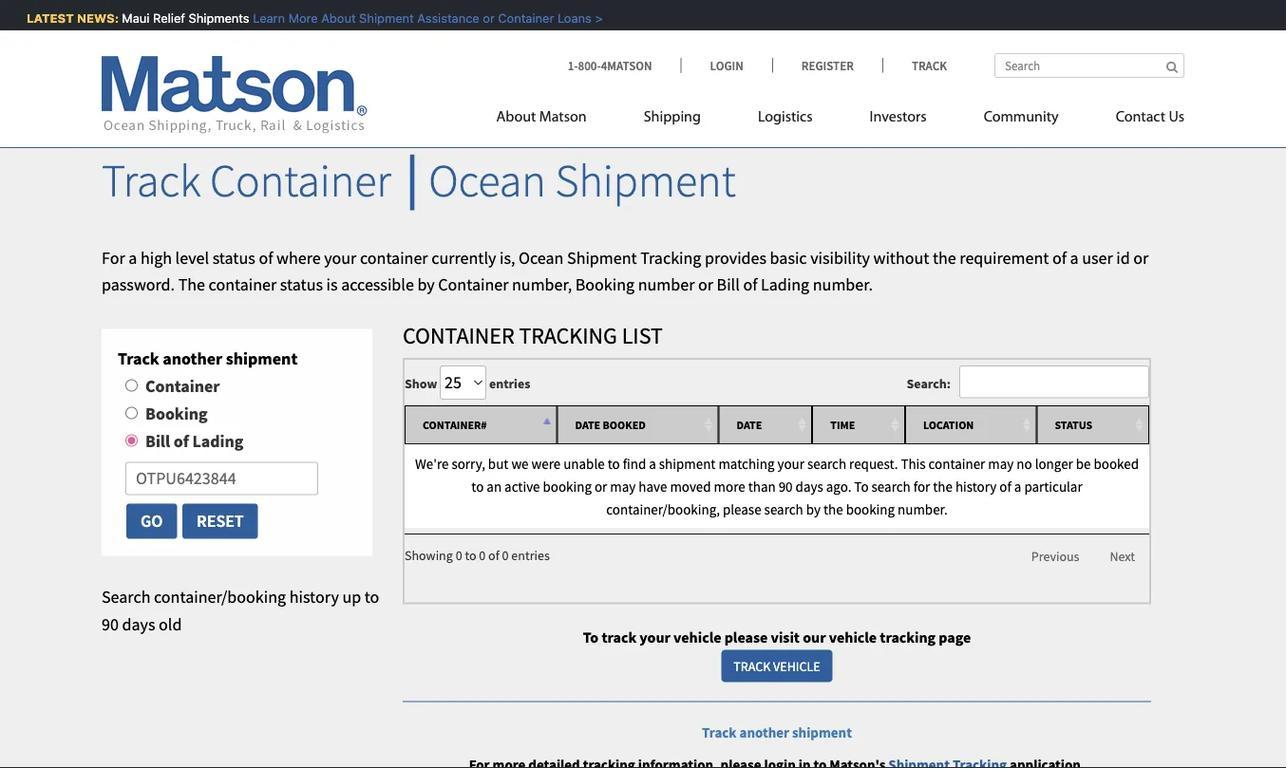 Task type: describe. For each thing, give the bounding box(es) containing it.
no
[[1017, 454, 1032, 473]]

1 horizontal spatial your
[[640, 628, 670, 647]]

a right find
[[649, 454, 656, 473]]

Bill of Lading radio
[[125, 434, 138, 447]]

Search search field
[[994, 53, 1184, 78]]

bill of lading
[[145, 430, 244, 451]]

request.
[[849, 454, 898, 473]]

date for date
[[737, 417, 762, 432]]

find
[[623, 454, 646, 473]]

of left where
[[259, 247, 273, 268]]

of left user
[[1052, 247, 1067, 268]]

for a high level status of where your container currently is, ocean shipment tracking provides basic visibility without the requirement of a user id or password. the container status is accessible by container number, booking number or bill of lading number.
[[102, 247, 1149, 295]]

0 horizontal spatial tracking
[[519, 321, 617, 350]]

track vehicle link
[[721, 650, 833, 682]]

date booked: activate to sort column ascending element
[[557, 405, 719, 445]]

next
[[1110, 548, 1135, 565]]

number,
[[512, 274, 572, 295]]

to left an
[[471, 477, 484, 495]]

maui
[[117, 11, 144, 25]]

track up high
[[102, 152, 201, 209]]

container right container radio
[[145, 375, 220, 397]]

search:
[[907, 375, 951, 392]]

row containing container#
[[405, 405, 1149, 445]]

loans
[[552, 11, 587, 25]]

logistics link
[[729, 100, 841, 139]]

login link
[[681, 57, 772, 73]]

track up investors
[[912, 57, 947, 73]]

or right id
[[1133, 247, 1149, 268]]

contact
[[1116, 110, 1165, 125]]

or right assistance
[[478, 11, 490, 25]]

booked
[[603, 417, 646, 432]]

0 vertical spatial entries
[[486, 375, 530, 392]]

is,
[[500, 247, 515, 268]]

about inside 'top menu' navigation
[[496, 110, 536, 125]]

shipping
[[644, 110, 701, 125]]

active
[[504, 477, 540, 495]]

number. inside we're sorry, but we were unable to find a shipment matching your search request. this container may no longer be booked to an active booking or may have moved more than 90 days ago. to search for the history of a particular container/booking, please search by the booking number.
[[898, 500, 948, 518]]

page
[[939, 628, 971, 647]]

0 horizontal spatial booking
[[145, 403, 208, 424]]

1 vertical spatial search
[[872, 477, 911, 495]]

4matson
[[601, 57, 652, 73]]

contact us
[[1116, 110, 1184, 125]]

showing 0 to 0 of 0 entries status
[[405, 535, 550, 566]]

0 vertical spatial shipment
[[354, 11, 409, 25]]

date booked
[[575, 417, 646, 432]]

date: activate to sort column ascending element
[[719, 405, 812, 445]]

accessible
[[341, 274, 414, 295]]

requirement
[[960, 247, 1049, 268]]

we're sorry, but we were unable to find a shipment matching your search request. this container may no longer be booked to an active booking or may have moved more than 90 days ago. to search for the history of a particular container/booking, please search by the booking number.
[[415, 454, 1139, 518]]

1 vehicle from the left
[[674, 628, 721, 647]]

shipment inside we're sorry, but we were unable to find a shipment matching your search request. this container may no longer be booked to an active booking or may have moved more than 90 days ago. to search for the history of a particular container/booking, please search by the booking number.
[[659, 454, 716, 473]]

1-800-4matson
[[568, 57, 652, 73]]

for
[[102, 247, 125, 268]]

we're
[[415, 454, 449, 473]]

1 horizontal spatial search
[[807, 454, 846, 473]]

track container │ocean shipment
[[102, 152, 736, 209]]

is
[[326, 274, 338, 295]]

this
[[901, 454, 926, 473]]

tracking
[[880, 628, 936, 647]]

matson
[[539, 110, 587, 125]]

0 vertical spatial shipment
[[226, 348, 298, 369]]

days inside we're sorry, but we were unable to find a shipment matching your search request. this container may no longer be booked to an active booking or may have moved more than 90 days ago. to search for the history of a particular container/booking, please search by the booking number.
[[796, 477, 823, 495]]

your inside for a high level status of where your container currently is, ocean shipment tracking provides basic visibility without the requirement of a user id or password. the container status is accessible by container number, booking number or bill of lading number.
[[324, 247, 357, 268]]

user
[[1082, 247, 1113, 268]]

more
[[283, 11, 313, 25]]

we're sorry, but we were unable to find a shipment matching your search request. this container may no longer be booked to an active booking or may have moved more than 90 days ago. to search for the history of a particular container/booking, please search by the booking number. grid
[[405, 400, 1149, 535]]

community link
[[955, 100, 1087, 139]]

list
[[622, 321, 663, 350]]

0 horizontal spatial booking
[[543, 477, 592, 495]]

container#
[[423, 417, 487, 432]]

assistance
[[412, 11, 474, 25]]

lading inside for a high level status of where your container currently is, ocean shipment tracking provides basic visibility without the requirement of a user id or password. the container status is accessible by container number, booking number or bill of lading number.
[[761, 274, 809, 295]]

0 horizontal spatial track another shipment
[[118, 348, 298, 369]]

90 inside we're sorry, but we were unable to find a shipment matching your search request. this container may no longer be booked to an active booking or may have moved more than 90 days ago. to search for the history of a particular container/booking, please search by the booking number.
[[779, 477, 793, 495]]

1 0 from the left
[[456, 547, 462, 564]]

>
[[590, 11, 598, 25]]

old
[[159, 613, 182, 635]]

track vehicle
[[734, 658, 820, 675]]

previous
[[1031, 548, 1079, 565]]

container/booking,
[[606, 500, 720, 518]]

2 vertical spatial the
[[823, 500, 843, 518]]

longer
[[1035, 454, 1073, 473]]

search container/booking history up to 90 days old
[[102, 586, 379, 635]]

1 vertical spatial booking
[[846, 500, 895, 518]]

1 vertical spatial another
[[739, 724, 789, 742]]

1 horizontal spatial container
[[360, 247, 428, 268]]

time
[[830, 417, 855, 432]]

more
[[714, 477, 745, 495]]

level
[[175, 247, 209, 268]]

to track your vehicle please visit our vehicle tracking page
[[583, 628, 971, 647]]

learn
[[248, 11, 280, 25]]

without
[[873, 247, 929, 268]]

currently
[[431, 247, 496, 268]]

1-800-4matson link
[[568, 57, 681, 73]]

the inside for a high level status of where your container currently is, ocean shipment tracking provides basic visibility without the requirement of a user id or password. the container status is accessible by container number, booking number or bill of lading number.
[[933, 247, 956, 268]]

2 vehicle from the left
[[829, 628, 877, 647]]

container tracking list
[[403, 321, 663, 350]]

1 vertical spatial status
[[280, 274, 323, 295]]

1 vertical spatial please
[[724, 628, 768, 647]]

particular
[[1024, 477, 1082, 495]]

Container radio
[[125, 380, 138, 392]]

3 0 from the left
[[502, 547, 509, 564]]

0 horizontal spatial another
[[163, 348, 222, 369]]

1 horizontal spatial may
[[988, 454, 1014, 473]]

2 0 from the left
[[479, 547, 486, 564]]

track link
[[882, 57, 947, 73]]

status
[[1055, 417, 1093, 432]]

a down no
[[1014, 477, 1021, 495]]

Enter Bill # text field
[[125, 462, 318, 495]]

previous link
[[1017, 538, 1094, 575]]

next link
[[1096, 538, 1149, 575]]

showing 0 to 0 of 0 entries
[[405, 547, 550, 564]]

history inside we're sorry, but we were unable to find a shipment matching your search request. this container may no longer be booked to an active booking or may have moved more than 90 days ago. to search for the history of a particular container/booking, please search by the booking number.
[[955, 477, 997, 495]]

search
[[102, 586, 150, 607]]

latest news: maui relief shipments learn more about shipment assistance or container loans >
[[21, 11, 598, 25]]

a right for
[[128, 247, 137, 268]]

track
[[602, 628, 637, 647]]

moved
[[670, 477, 711, 495]]

your inside we're sorry, but we were unable to find a shipment matching your search request. this container may no longer be booked to an active booking or may have moved more than 90 days ago. to search for the history of a particular container/booking, please search by the booking number.
[[777, 454, 804, 473]]

number. inside for a high level status of where your container currently is, ocean shipment tracking provides basic visibility without the requirement of a user id or password. the container status is accessible by container number, booking number or bill of lading number.
[[813, 274, 873, 295]]



Task type: vqa. For each thing, say whether or not it's contained in the screenshot.
provides
yes



Task type: locate. For each thing, give the bounding box(es) containing it.
a
[[128, 247, 137, 268], [1070, 247, 1079, 268], [649, 454, 656, 473], [1014, 477, 1021, 495]]

we
[[511, 454, 529, 473]]

date up matching
[[737, 417, 762, 432]]

search image
[[1166, 61, 1178, 73]]

may left no
[[988, 454, 1014, 473]]

track another shipment link
[[702, 724, 852, 742]]

ago.
[[826, 477, 851, 495]]

container up show
[[403, 321, 514, 350]]

high
[[140, 247, 172, 268]]

0 horizontal spatial bill
[[145, 430, 170, 451]]

by inside for a high level status of where your container currently is, ocean shipment tracking provides basic visibility without the requirement of a user id or password. the container status is accessible by container number, booking number or bill of lading number.
[[417, 274, 435, 295]]

1 horizontal spatial days
[[796, 477, 823, 495]]

date for date booked
[[575, 417, 600, 432]]

visit
[[771, 628, 800, 647]]

1 horizontal spatial date
[[737, 417, 762, 432]]

about right the more
[[316, 11, 351, 25]]

password.
[[102, 274, 175, 295]]

for
[[913, 477, 930, 495]]

or right number
[[698, 274, 713, 295]]

history
[[955, 477, 997, 495], [289, 586, 339, 607]]

1 horizontal spatial track another shipment
[[702, 724, 852, 742]]

track another shipment down 'track vehicle'
[[702, 724, 852, 742]]

lading down basic on the right
[[761, 274, 809, 295]]

please left the visit
[[724, 628, 768, 647]]

1 vertical spatial your
[[777, 454, 804, 473]]

location: activate to sort column ascending element
[[905, 405, 1037, 445]]

days left ago.
[[796, 477, 823, 495]]

0 horizontal spatial by
[[417, 274, 435, 295]]

90
[[779, 477, 793, 495], [102, 613, 119, 635]]

booking down unable
[[543, 477, 592, 495]]

visibility
[[810, 247, 870, 268]]

1 horizontal spatial booking
[[575, 274, 635, 295]]

1 vertical spatial the
[[933, 477, 953, 495]]

where
[[276, 247, 321, 268]]

1 vertical spatial shipment
[[659, 454, 716, 473]]

bill
[[717, 274, 740, 295], [145, 430, 170, 451]]

1 horizontal spatial shipment
[[659, 454, 716, 473]]

0 horizontal spatial search
[[764, 500, 803, 518]]

your right matching
[[777, 454, 804, 473]]

2 vertical spatial shipment
[[792, 724, 852, 742]]

the
[[178, 274, 205, 295]]

1 vertical spatial tracking
[[519, 321, 617, 350]]

0 horizontal spatial may
[[610, 477, 636, 495]]

0 vertical spatial search
[[807, 454, 846, 473]]

1 vertical spatial booking
[[145, 403, 208, 424]]

0 vertical spatial booking
[[575, 274, 635, 295]]

1 vertical spatial bill
[[145, 430, 170, 451]]

about left matson
[[496, 110, 536, 125]]

0 vertical spatial booking
[[543, 477, 592, 495]]

contact us link
[[1087, 100, 1184, 139]]

1 vertical spatial may
[[610, 477, 636, 495]]

track inside track vehicle link
[[734, 658, 771, 675]]

news:
[[72, 11, 114, 25]]

of inside we're sorry, but we were unable to find a shipment matching your search request. this container may no longer be booked to an active booking or may have moved more than 90 days ago. to search for the history of a particular container/booking, please search by the booking number.
[[1000, 477, 1011, 495]]

track another shipment down the at top
[[118, 348, 298, 369]]

your right track at left bottom
[[640, 628, 670, 647]]

of right showing
[[488, 547, 499, 564]]

number. down for
[[898, 500, 948, 518]]

number
[[638, 274, 695, 295]]

to
[[854, 477, 869, 495], [583, 628, 599, 647]]

container down currently
[[438, 274, 509, 295]]

track up container radio
[[118, 348, 159, 369]]

2 horizontal spatial search
[[872, 477, 911, 495]]

2 vertical spatial search
[[764, 500, 803, 518]]

number. down the visibility in the top right of the page
[[813, 274, 873, 295]]

days
[[796, 477, 823, 495], [122, 613, 155, 635]]

please
[[723, 500, 761, 518], [724, 628, 768, 647]]

another down the at top
[[163, 348, 222, 369]]

entries up the container#: activate to sort column descending "element"
[[486, 375, 530, 392]]

than
[[748, 477, 776, 495]]

0
[[456, 547, 462, 564], [479, 547, 486, 564], [502, 547, 509, 564]]

logistics
[[758, 110, 813, 125]]

│ocean
[[400, 152, 546, 209]]

bill right bill of lading radio on the bottom of page
[[145, 430, 170, 451]]

latest
[[21, 11, 69, 25]]

0 horizontal spatial vehicle
[[674, 628, 721, 647]]

status down where
[[280, 274, 323, 295]]

about matson link
[[496, 100, 615, 139]]

shipment down the shipping link
[[555, 152, 736, 209]]

to right ago.
[[854, 477, 869, 495]]

1 horizontal spatial by
[[806, 500, 821, 518]]

0 vertical spatial lading
[[761, 274, 809, 295]]

0 vertical spatial may
[[988, 454, 1014, 473]]

date
[[575, 417, 600, 432], [737, 417, 762, 432]]

0 horizontal spatial number.
[[813, 274, 873, 295]]

0 vertical spatial history
[[955, 477, 997, 495]]

to inside status
[[465, 547, 476, 564]]

1 horizontal spatial about
[[496, 110, 536, 125]]

of left particular
[[1000, 477, 1011, 495]]

0 horizontal spatial status
[[212, 247, 255, 268]]

0 vertical spatial number.
[[813, 274, 873, 295]]

history inside search container/booking history up to 90 days old
[[289, 586, 339, 607]]

show
[[405, 375, 440, 392]]

0 horizontal spatial history
[[289, 586, 339, 607]]

800-
[[578, 57, 601, 73]]

1 horizontal spatial another
[[739, 724, 789, 742]]

0 vertical spatial 90
[[779, 477, 793, 495]]

lading up enter bill # text field
[[192, 430, 244, 451]]

community
[[984, 110, 1059, 125]]

were
[[531, 454, 561, 473]]

0 horizontal spatial lading
[[192, 430, 244, 451]]

date left "booked"
[[575, 417, 600, 432]]

2 vertical spatial shipment
[[567, 247, 637, 268]]

2 vertical spatial container
[[929, 454, 985, 473]]

to left find
[[608, 454, 620, 473]]

container inside we're sorry, but we were unable to find a shipment matching your search request. this container may no longer be booked to an active booking or may have moved more than 90 days ago. to search for the history of a particular container/booking, please search by the booking number.
[[929, 454, 985, 473]]

up
[[342, 586, 361, 607]]

2 vertical spatial your
[[640, 628, 670, 647]]

1 horizontal spatial to
[[854, 477, 869, 495]]

0 horizontal spatial your
[[324, 247, 357, 268]]

container#: activate to sort column descending element
[[405, 405, 557, 445]]

entries down active
[[511, 547, 550, 564]]

but
[[488, 454, 509, 473]]

1 horizontal spatial lading
[[761, 274, 809, 295]]

1 vertical spatial number.
[[898, 500, 948, 518]]

container right the at top
[[209, 274, 277, 295]]

about
[[316, 11, 351, 25], [496, 110, 536, 125]]

container down location
[[929, 454, 985, 473]]

tracking down number,
[[519, 321, 617, 350]]

container left loans
[[493, 11, 549, 25]]

of
[[259, 247, 273, 268], [1052, 247, 1067, 268], [743, 274, 757, 295], [174, 430, 189, 451], [1000, 477, 1011, 495], [488, 547, 499, 564]]

1 vertical spatial shipment
[[555, 152, 736, 209]]

tracking inside for a high level status of where your container currently is, ocean shipment tracking provides basic visibility without the requirement of a user id or password. the container status is accessible by container number, booking number or bill of lading number.
[[640, 247, 701, 268]]

shipment right ocean on the top left
[[567, 247, 637, 268]]

your
[[324, 247, 357, 268], [777, 454, 804, 473], [640, 628, 670, 647]]

0 vertical spatial about
[[316, 11, 351, 25]]

search down the than
[[764, 500, 803, 518]]

0 vertical spatial by
[[417, 274, 435, 295]]

of down provides
[[743, 274, 757, 295]]

location
[[923, 417, 974, 432]]

2 horizontal spatial 0
[[502, 547, 509, 564]]

learn more about shipment assistance or container loans > link
[[248, 11, 598, 25]]

1 vertical spatial 90
[[102, 613, 119, 635]]

the down ago.
[[823, 500, 843, 518]]

0 vertical spatial the
[[933, 247, 956, 268]]

lading
[[761, 274, 809, 295], [192, 430, 244, 451]]

booking
[[575, 274, 635, 295], [145, 403, 208, 424]]

shipment inside for a high level status of where your container currently is, ocean shipment tracking provides basic visibility without the requirement of a user id or password. the container status is accessible by container number, booking number or bill of lading number.
[[567, 247, 637, 268]]

register
[[801, 57, 854, 73]]

1 horizontal spatial 90
[[779, 477, 793, 495]]

booking down ago.
[[846, 500, 895, 518]]

1 horizontal spatial vehicle
[[829, 628, 877, 647]]

bill inside for a high level status of where your container currently is, ocean shipment tracking provides basic visibility without the requirement of a user id or password. the container status is accessible by container number, booking number or bill of lading number.
[[717, 274, 740, 295]]

unable
[[563, 454, 605, 473]]

1 date from the left
[[575, 417, 600, 432]]

our
[[803, 628, 826, 647]]

investors link
[[841, 100, 955, 139]]

container up accessible
[[360, 247, 428, 268]]

None button
[[125, 503, 178, 540], [181, 503, 259, 540], [125, 503, 178, 540], [181, 503, 259, 540]]

shipments
[[183, 11, 244, 25]]

90 inside search container/booking history up to 90 days old
[[102, 613, 119, 635]]

search
[[807, 454, 846, 473], [872, 477, 911, 495], [764, 500, 803, 518]]

0 vertical spatial container
[[360, 247, 428, 268]]

0 horizontal spatial date
[[575, 417, 600, 432]]

days down 'search' on the left of the page
[[122, 613, 155, 635]]

have
[[639, 477, 667, 495]]

1 vertical spatial days
[[122, 613, 155, 635]]

entries inside showing 0 to 0 of 0 entries status
[[511, 547, 550, 564]]

0 horizontal spatial about
[[316, 11, 351, 25]]

0 vertical spatial bill
[[717, 274, 740, 295]]

2 horizontal spatial shipment
[[792, 724, 852, 742]]

1 horizontal spatial tracking
[[640, 247, 701, 268]]

0 vertical spatial days
[[796, 477, 823, 495]]

2 horizontal spatial container
[[929, 454, 985, 473]]

search up ago.
[[807, 454, 846, 473]]

bill down provides
[[717, 274, 740, 295]]

status right level
[[212, 247, 255, 268]]

top menu navigation
[[496, 100, 1184, 139]]

please down 'more'
[[723, 500, 761, 518]]

0 horizontal spatial shipment
[[226, 348, 298, 369]]

track down to track your vehicle please visit our vehicle tracking page
[[734, 658, 771, 675]]

or down unable
[[595, 477, 607, 495]]

number.
[[813, 274, 873, 295], [898, 500, 948, 518]]

or inside we're sorry, but we were unable to find a shipment matching your search request. this container may no longer be booked to an active booking or may have moved more than 90 days ago. to search for the history of a particular container/booking, please search by the booking number.
[[595, 477, 607, 495]]

by inside we're sorry, but we were unable to find a shipment matching your search request. this container may no longer be booked to an active booking or may have moved more than 90 days ago. to search for the history of a particular container/booking, please search by the booking number.
[[806, 500, 821, 518]]

1 horizontal spatial bill
[[717, 274, 740, 295]]

0 vertical spatial please
[[723, 500, 761, 518]]

another down 'track vehicle'
[[739, 724, 789, 742]]

history left the up
[[289, 586, 339, 607]]

1 vertical spatial entries
[[511, 547, 550, 564]]

container up where
[[210, 152, 391, 209]]

1 vertical spatial by
[[806, 500, 821, 518]]

0 vertical spatial to
[[854, 477, 869, 495]]

Booking radio
[[125, 407, 138, 419]]

1 vertical spatial track another shipment
[[702, 724, 852, 742]]

None search field
[[994, 53, 1184, 78]]

vehicle
[[674, 628, 721, 647], [829, 628, 877, 647]]

relief
[[148, 11, 180, 25]]

90 right the than
[[779, 477, 793, 495]]

register link
[[772, 57, 882, 73]]

the right for
[[933, 477, 953, 495]]

90 down 'search' on the left of the page
[[102, 613, 119, 635]]

vehicle right track at left bottom
[[674, 628, 721, 647]]

booked
[[1094, 454, 1139, 473]]

tracking up number
[[640, 247, 701, 268]]

a left user
[[1070, 247, 1079, 268]]

to right the up
[[365, 586, 379, 607]]

to inside we're sorry, but we were unable to find a shipment matching your search request. this container may no longer be booked to an active booking or may have moved more than 90 days ago. to search for the history of a particular container/booking, please search by the booking number.
[[854, 477, 869, 495]]

shipment left assistance
[[354, 11, 409, 25]]

booking inside for a high level status of where your container currently is, ocean shipment tracking provides basic visibility without the requirement of a user id or password. the container status is accessible by container number, booking number or bill of lading number.
[[575, 274, 635, 295]]

2 horizontal spatial your
[[777, 454, 804, 473]]

to inside search container/booking history up to 90 days old
[[365, 586, 379, 607]]

None search field
[[959, 365, 1149, 399]]

0 horizontal spatial 0
[[456, 547, 462, 564]]

1 vertical spatial history
[[289, 586, 339, 607]]

0 horizontal spatial to
[[583, 628, 599, 647]]

1 vertical spatial to
[[583, 628, 599, 647]]

the right without
[[933, 247, 956, 268]]

1 horizontal spatial booking
[[846, 500, 895, 518]]

time: activate to sort column ascending element
[[812, 405, 905, 445]]

basic
[[770, 247, 807, 268]]

row
[[405, 405, 1149, 445]]

1 vertical spatial container
[[209, 274, 277, 295]]

vehicle
[[773, 658, 820, 675]]

status: activate to sort column ascending element
[[1037, 405, 1149, 445]]

1 horizontal spatial 0
[[479, 547, 486, 564]]

0 vertical spatial another
[[163, 348, 222, 369]]

to left track at left bottom
[[583, 628, 599, 647]]

container
[[360, 247, 428, 268], [209, 274, 277, 295], [929, 454, 985, 473]]

days inside search container/booking history up to 90 days old
[[122, 613, 155, 635]]

investors
[[870, 110, 927, 125]]

1 vertical spatial lading
[[192, 430, 244, 451]]

shipment
[[354, 11, 409, 25], [555, 152, 736, 209], [567, 247, 637, 268]]

about matson
[[496, 110, 587, 125]]

search down request.
[[872, 477, 911, 495]]

blue matson logo with ocean, shipping, truck, rail and logistics written beneath it. image
[[102, 56, 368, 134]]

an
[[487, 477, 502, 495]]

showing
[[405, 547, 453, 564]]

1 horizontal spatial number.
[[898, 500, 948, 518]]

please inside we're sorry, but we were unable to find a shipment matching your search request. this container may no longer be booked to an active booking or may have moved more than 90 days ago. to search for the history of a particular container/booking, please search by the booking number.
[[723, 500, 761, 518]]

may down find
[[610, 477, 636, 495]]

to right showing
[[465, 547, 476, 564]]

0 horizontal spatial container
[[209, 274, 277, 295]]

of right bill of lading radio on the bottom of page
[[174, 430, 189, 451]]

container inside for a high level status of where your container currently is, ocean shipment tracking provides basic visibility without the requirement of a user id or password. the container status is accessible by container number, booking number or bill of lading number.
[[438, 274, 509, 295]]

id
[[1116, 247, 1130, 268]]

of inside status
[[488, 547, 499, 564]]

be
[[1076, 454, 1091, 473]]

0 vertical spatial tracking
[[640, 247, 701, 268]]

by
[[417, 274, 435, 295], [806, 500, 821, 518]]

history right for
[[955, 477, 997, 495]]

0 horizontal spatial days
[[122, 613, 155, 635]]

may
[[988, 454, 1014, 473], [610, 477, 636, 495]]

2 date from the left
[[737, 417, 762, 432]]

track down track vehicle link
[[702, 724, 737, 742]]

0 vertical spatial status
[[212, 247, 255, 268]]

1 horizontal spatial history
[[955, 477, 997, 495]]

1 vertical spatial about
[[496, 110, 536, 125]]

booking up bill of lading
[[145, 403, 208, 424]]

sorry,
[[452, 454, 485, 473]]

your up is
[[324, 247, 357, 268]]

0 vertical spatial your
[[324, 247, 357, 268]]

1-
[[568, 57, 578, 73]]

vehicle right our
[[829, 628, 877, 647]]

booking left number
[[575, 274, 635, 295]]



